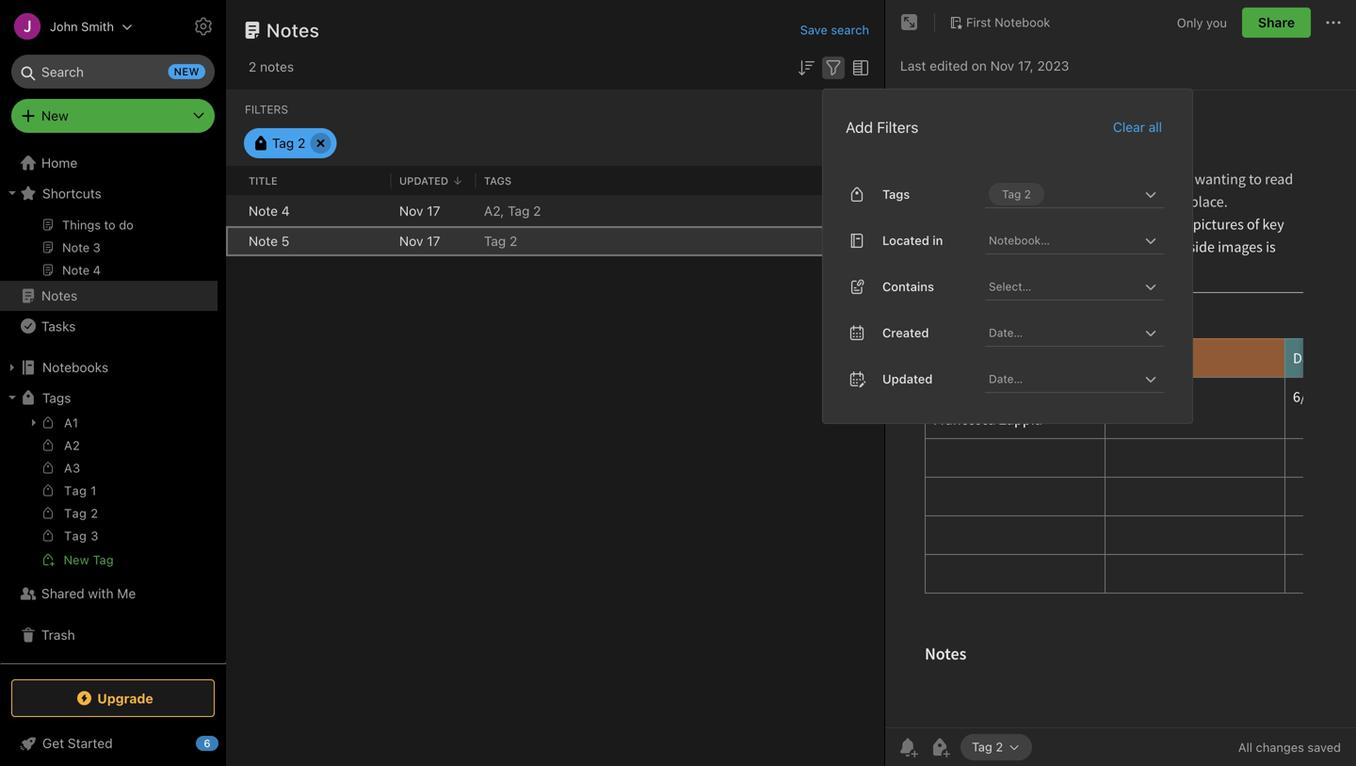 Task type: describe. For each thing, give the bounding box(es) containing it.
nov 17 for a2, tag 2
[[400, 203, 440, 219]]

changes
[[1257, 740, 1305, 754]]

View options field
[[845, 55, 873, 79]]

group for shortcuts
[[0, 36, 218, 288]]

notes
[[260, 59, 294, 74]]

expand note image
[[899, 11, 922, 34]]

tag 2 inside note window element
[[972, 740, 1004, 754]]

get started
[[42, 735, 113, 751]]

Note Editor text field
[[886, 90, 1357, 727]]

new for new
[[41, 108, 69, 123]]

a2, tag 2
[[484, 203, 541, 219]]

save
[[801, 23, 828, 37]]

1 vertical spatial filters
[[877, 118, 919, 136]]

a2,
[[484, 203, 504, 219]]

share button
[[1243, 8, 1312, 38]]

tag 2 inside group
[[64, 506, 98, 520]]

17 for a2,
[[427, 203, 440, 219]]

add filters image
[[823, 56, 845, 79]]

upgrade button
[[11, 679, 215, 717]]

upgrade
[[97, 690, 153, 706]]

17 for tag
[[427, 233, 440, 249]]

 date picker field for updated
[[986, 365, 1182, 393]]

 input text field for contains
[[987, 273, 1140, 299]]

Help and Learning task checklist field
[[0, 728, 226, 759]]

tag down tag 1
[[64, 506, 87, 520]]

note for note 4
[[249, 203, 278, 219]]

1
[[91, 483, 97, 498]]

clear all button
[[1112, 116, 1165, 138]]

Contains field
[[986, 273, 1165, 300]]

edited
[[930, 58, 969, 73]]

add tag image
[[929, 736, 952, 759]]

a2
[[64, 438, 80, 452]]

new
[[174, 65, 200, 78]]

click to collapse image
[[219, 731, 233, 754]]

nov inside note window element
[[991, 58, 1015, 73]]

started
[[68, 735, 113, 751]]

saved
[[1308, 740, 1342, 754]]

More actions field
[[1323, 8, 1346, 38]]

tag inside note window element
[[972, 740, 993, 754]]

contains
[[883, 279, 935, 294]]

Add filters field
[[823, 55, 845, 79]]

date… for created
[[989, 326, 1023, 339]]

new button
[[11, 99, 215, 133]]

17,
[[1019, 58, 1034, 73]]

shortcuts
[[42, 185, 102, 201]]

3
[[91, 529, 99, 543]]

a3 link
[[0, 458, 218, 481]]

with
[[88, 586, 114, 601]]

save search
[[801, 23, 870, 37]]

me
[[117, 586, 136, 601]]

created
[[883, 326, 929, 340]]

add
[[846, 118, 873, 136]]

search
[[831, 23, 870, 37]]

cell for note 4
[[226, 196, 241, 226]]

6
[[204, 737, 211, 750]]

clear
[[1114, 119, 1146, 135]]

a1
[[64, 416, 79, 430]]

notebook
[[995, 15, 1051, 29]]

first notebook
[[967, 15, 1051, 29]]

Located in field
[[986, 227, 1165, 254]]

you
[[1207, 15, 1228, 29]]

tag 3 link
[[0, 526, 218, 548]]

2 inside group
[[91, 506, 98, 520]]

smith
[[81, 19, 114, 33]]

notebooks
[[42, 359, 108, 375]]

 date picker field for created
[[986, 319, 1182, 347]]

cell for note 5
[[226, 226, 241, 256]]

tag 2 link
[[0, 503, 218, 526]]

Sort options field
[[795, 55, 818, 79]]

home
[[41, 155, 77, 171]]

tag 1
[[64, 483, 97, 498]]

2 inside tags field
[[1025, 187, 1032, 200]]

all
[[1149, 119, 1163, 135]]

john smith
[[50, 19, 114, 33]]

new search field
[[24, 55, 205, 89]]

notes link
[[0, 281, 218, 311]]

1 horizontal spatial notes
[[267, 19, 320, 41]]

note window element
[[886, 0, 1357, 766]]

0 horizontal spatial updated
[[400, 175, 449, 187]]



Task type: locate. For each thing, give the bounding box(es) containing it.
2
[[249, 59, 257, 74], [298, 135, 306, 151], [1025, 187, 1032, 200], [533, 203, 541, 219], [510, 233, 518, 249], [91, 506, 98, 520], [996, 740, 1004, 754]]

 input text field down tags field
[[987, 227, 1140, 253]]

1 vertical spatial group
[[0, 411, 218, 579]]

settings image
[[192, 15, 215, 38]]

1 nov 17 from the top
[[400, 203, 440, 219]]

title
[[249, 175, 278, 187]]

shared with me link
[[0, 579, 218, 609]]

0 horizontal spatial filters
[[245, 103, 288, 116]]

home link
[[0, 148, 226, 178]]

2 group from the top
[[0, 411, 218, 579]]

tags button
[[0, 383, 218, 413]]

17
[[427, 203, 440, 219], [427, 233, 440, 249]]

tag 2 down a2,
[[484, 233, 518, 249]]

nov for a2, tag 2
[[400, 203, 424, 219]]

1 vertical spatial tag 2 button
[[989, 183, 1045, 205]]

tag inside field
[[1003, 187, 1022, 200]]

1 cell from the top
[[226, 196, 241, 226]]

1 vertical spatial nov 17
[[400, 233, 440, 249]]

new tag button
[[0, 548, 218, 571]]

row group
[[226, 196, 885, 256]]

all
[[1239, 740, 1253, 754]]

1 vertical spatial notes
[[41, 288, 77, 303]]

 input text field down located in field
[[987, 273, 1140, 299]]

note for note 5
[[249, 233, 278, 249]]

Tags field
[[986, 181, 1165, 208]]

1 vertical spatial nov
[[400, 203, 424, 219]]

tags up "located"
[[883, 187, 910, 201]]

a2 link
[[0, 435, 218, 458]]

tag 2 inside tags field
[[1003, 187, 1032, 200]]

tasks button
[[0, 311, 218, 341]]

note 4
[[249, 203, 290, 219]]

Tag 2 Tag actions field
[[1004, 741, 1022, 754]]

0 vertical spatial  input text field
[[987, 227, 1140, 253]]

date… for updated
[[989, 372, 1023, 385]]

new down tag 3 on the left bottom of the page
[[64, 553, 89, 567]]

new
[[41, 108, 69, 123], [64, 553, 89, 567]]

filters right the 'add'
[[877, 118, 919, 136]]

new inside new tag button
[[64, 553, 89, 567]]

1 17 from the top
[[427, 203, 440, 219]]

2 date… from the top
[[989, 372, 1023, 385]]

new inside new popup button
[[41, 108, 69, 123]]

expand tags image
[[5, 390, 20, 405]]

 input text field inside contains field
[[987, 273, 1140, 299]]

1 note from the top
[[249, 203, 278, 219]]

1 vertical spatial  date picker field
[[986, 365, 1182, 393]]

0 vertical spatial notes
[[267, 19, 320, 41]]

 input text field inside located in field
[[987, 227, 1140, 253]]

last edited on nov 17, 2023
[[901, 58, 1070, 73]]

0 vertical spatial group
[[0, 36, 218, 288]]

located in
[[883, 233, 944, 247]]

0 vertical spatial tag 2 button
[[244, 128, 337, 158]]

tag right a2,
[[508, 203, 530, 219]]

nov 17
[[400, 203, 440, 219], [400, 233, 440, 249]]

all changes saved
[[1239, 740, 1342, 754]]

Search text field
[[24, 55, 202, 89]]

first notebook button
[[943, 9, 1057, 36]]

2 cell from the top
[[226, 226, 241, 256]]

filters down 2 notes
[[245, 103, 288, 116]]

notes
[[267, 19, 320, 41], [41, 288, 77, 303]]

more actions image
[[1323, 11, 1346, 34]]

tag down tag 3 link
[[93, 553, 114, 567]]

0 vertical spatial date…
[[989, 326, 1023, 339]]

nov 17 for tag 2
[[400, 233, 440, 249]]

group containing a1
[[0, 411, 218, 579]]

1 vertical spatial 17
[[427, 233, 440, 249]]

nov
[[991, 58, 1015, 73], [400, 203, 424, 219], [400, 233, 424, 249]]

tag 3
[[64, 529, 99, 543]]

notes up notes
[[267, 19, 320, 41]]

tags
[[484, 175, 512, 187], [883, 187, 910, 201], [42, 390, 71, 405]]

group
[[0, 36, 218, 288], [0, 411, 218, 579]]

2 nov 17 from the top
[[400, 233, 440, 249]]

2 vertical spatial nov
[[400, 233, 424, 249]]

tag 2 button inside tags field
[[989, 183, 1045, 205]]

only
[[1178, 15, 1204, 29]]

notebooks link
[[0, 352, 218, 383]]

on
[[972, 58, 987, 73]]

tree
[[0, 6, 226, 662]]

1 horizontal spatial tags
[[484, 175, 512, 187]]

note left 5
[[249, 233, 278, 249]]

expand notebooks image
[[5, 360, 20, 375]]

0 vertical spatial updated
[[400, 175, 449, 187]]

1 vertical spatial  input text field
[[987, 273, 1140, 299]]

cell
[[226, 196, 241, 226], [226, 226, 241, 256]]

1 vertical spatial updated
[[883, 372, 933, 386]]

2023
[[1038, 58, 1070, 73]]

trash link
[[0, 620, 218, 650]]

0 vertical spatial note
[[249, 203, 278, 219]]

first
[[967, 15, 992, 29]]

Account field
[[0, 8, 133, 45]]

tags up a2,
[[484, 175, 512, 187]]

located
[[883, 233, 930, 247]]

tasks
[[41, 318, 76, 334]]

only you
[[1178, 15, 1228, 29]]

2 horizontal spatial tags
[[883, 187, 910, 201]]

tag up title
[[272, 135, 294, 151]]

date…
[[989, 326, 1023, 339], [989, 372, 1023, 385]]

tag 1 link
[[0, 481, 218, 503]]

2  date picker field from the top
[[986, 365, 1182, 393]]

a1 link
[[0, 411, 218, 435]]

cell left note 4
[[226, 196, 241, 226]]

add filters
[[846, 118, 919, 136]]

tag 2
[[272, 135, 306, 151], [1003, 187, 1032, 200], [484, 233, 518, 249], [64, 506, 98, 520], [972, 740, 1004, 754]]

0 vertical spatial new
[[41, 108, 69, 123]]

0 vertical spatial 17
[[427, 203, 440, 219]]

2  input text field from the top
[[987, 273, 1140, 299]]

tag 2 up title
[[272, 135, 306, 151]]

shortcuts button
[[0, 178, 218, 208]]

 Date picker field
[[986, 319, 1182, 347], [986, 365, 1182, 393]]

note left 4
[[249, 203, 278, 219]]

1 horizontal spatial filters
[[877, 118, 919, 136]]

tag left tag 2 tag actions field
[[972, 740, 993, 754]]

last
[[901, 58, 927, 73]]

tag 2 up located in field
[[1003, 187, 1032, 200]]

0 vertical spatial nov 17
[[400, 203, 440, 219]]

4
[[282, 203, 290, 219]]

add a reminder image
[[897, 736, 920, 759]]

tag 2 button up located in field
[[989, 183, 1045, 205]]

5
[[282, 233, 290, 249]]

tag 2 button
[[244, 128, 337, 158], [989, 183, 1045, 205], [961, 734, 1033, 760]]

2 notes
[[249, 59, 294, 74]]

1 horizontal spatial updated
[[883, 372, 933, 386]]

2 17 from the top
[[427, 233, 440, 249]]

0 vertical spatial  date picker field
[[986, 319, 1182, 347]]

tag left the 1
[[64, 483, 87, 498]]

save search button
[[801, 21, 870, 39]]

john
[[50, 19, 78, 33]]

1 vertical spatial new
[[64, 553, 89, 567]]

1 group from the top
[[0, 36, 218, 288]]

1 date… from the top
[[989, 326, 1023, 339]]

0 vertical spatial nov
[[991, 58, 1015, 73]]

in
[[933, 233, 944, 247]]

0 horizontal spatial notes
[[41, 288, 77, 303]]

new up "home"
[[41, 108, 69, 123]]

0 horizontal spatial tags
[[42, 390, 71, 405]]

1  input text field from the top
[[987, 227, 1140, 253]]

get
[[42, 735, 64, 751]]

2 inside note window element
[[996, 740, 1004, 754]]

trash
[[41, 627, 75, 643]]

shared
[[41, 586, 85, 601]]

tag 2 right the add tag image
[[972, 740, 1004, 754]]

tags up a1
[[42, 390, 71, 405]]

1 vertical spatial note
[[249, 233, 278, 249]]

 input text field for located in
[[987, 227, 1140, 253]]

clear all
[[1114, 119, 1163, 135]]

tag 2 button up title
[[244, 128, 337, 158]]

share
[[1259, 15, 1296, 30]]

shared with me
[[41, 586, 136, 601]]

tag up located in field
[[1003, 187, 1022, 200]]

1 vertical spatial date…
[[989, 372, 1023, 385]]

 input text field
[[987, 227, 1140, 253], [987, 273, 1140, 299]]

tag down a2,
[[484, 233, 506, 249]]

row group containing note 4
[[226, 196, 885, 256]]

notes up the 'tasks'
[[41, 288, 77, 303]]

tag
[[272, 135, 294, 151], [1003, 187, 1022, 200], [508, 203, 530, 219], [484, 233, 506, 249], [64, 483, 87, 498], [64, 506, 87, 520], [64, 529, 87, 543], [93, 553, 114, 567], [972, 740, 993, 754]]

filters
[[245, 103, 288, 116], [877, 118, 919, 136]]

2 note from the top
[[249, 233, 278, 249]]

group for tags
[[0, 411, 218, 579]]

0 vertical spatial filters
[[245, 103, 288, 116]]

new for new tag
[[64, 553, 89, 567]]

new tag
[[64, 553, 114, 567]]

note
[[249, 203, 278, 219], [249, 233, 278, 249]]

tags inside button
[[42, 390, 71, 405]]

tag left 3
[[64, 529, 87, 543]]

note 5
[[249, 233, 290, 249]]

nov for tag 2
[[400, 233, 424, 249]]

tag 2 button right the add tag image
[[961, 734, 1033, 760]]

tag 2 up tag 3 on the left bottom of the page
[[64, 506, 98, 520]]

cell left note 5
[[226, 226, 241, 256]]

updated
[[400, 175, 449, 187], [883, 372, 933, 386]]

a3
[[64, 461, 81, 475]]

2 vertical spatial tag 2 button
[[961, 734, 1033, 760]]

tree containing home
[[0, 6, 226, 662]]

1  date picker field from the top
[[986, 319, 1182, 347]]



Task type: vqa. For each thing, say whether or not it's contained in the screenshot.
Tyler
no



